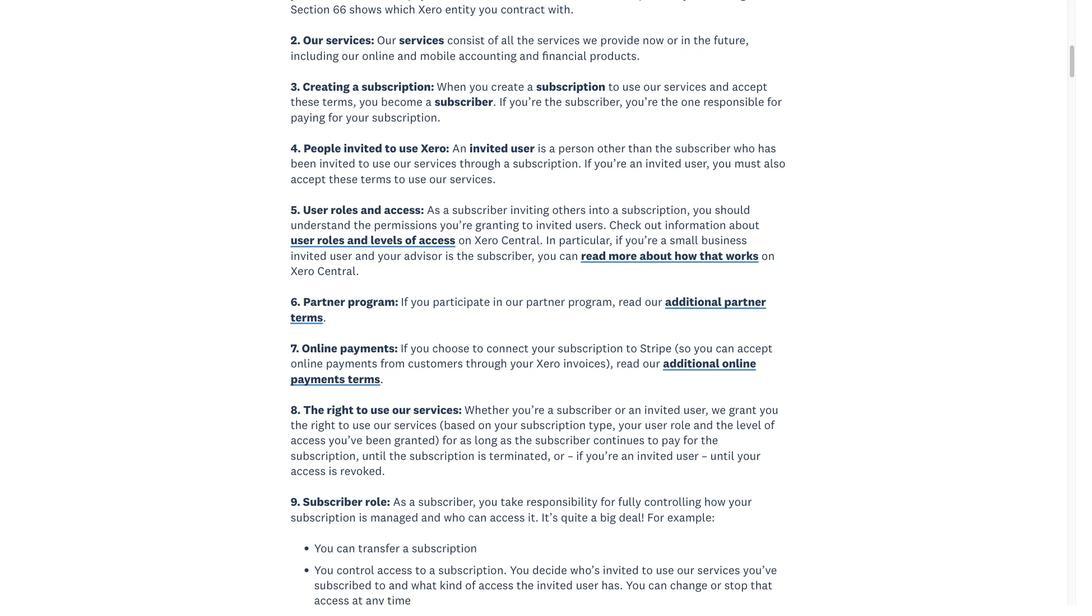 Task type: vqa. For each thing, say whether or not it's contained in the screenshot.
Reconcile bank transactions button on the left
no



Task type: describe. For each thing, give the bounding box(es) containing it.
to use our services and accept these terms, you become a
[[291, 79, 768, 109]]

also
[[764, 156, 786, 171]]

you inside as a subscriber inviting others into a subscription, you should understand the permissions you're granting to invited users. check out information about user roles and levels of access
[[693, 203, 712, 217]]

if you choose to connect your subscription to stripe (so you can accept online payments from customers through your xero invoices), read our
[[291, 341, 773, 371]]

you right when
[[470, 79, 489, 94]]

that inside you control access to a subscription. you decide who's invited to use our services you've subscribed to and what kind of access the invited user has. you can change or stop that access at any time
[[751, 578, 773, 593]]

xero for on xero central.
[[291, 264, 315, 278]]

of inside you control access to a subscription. you decide who's invited to use our services you've subscribed to and what kind of access the invited user has. you can change or stop that access at any time
[[466, 578, 476, 593]]

who inside 'is a person other than the subscriber who has been invited to use our services through a subscription. if you're an invited user, you must also accept these terms to use our services.'
[[734, 141, 755, 155]]

you're down continues
[[586, 449, 619, 463]]

we inside consist of all the services we provide now or in the future, including our online and mobile accounting and financial products.
[[583, 33, 598, 48]]

the up terminated,
[[515, 433, 532, 448]]

0 vertical spatial services:
[[326, 33, 375, 48]]

9.
[[291, 495, 301, 510]]

0 horizontal spatial how
[[675, 248, 698, 263]]

or inside you control access to a subscription. you decide who's invited to use our services you've subscribed to and what kind of access the invited user has. you can change or stop that access at any time
[[711, 578, 722, 593]]

0 vertical spatial that
[[700, 248, 724, 263]]

choose
[[433, 341, 470, 356]]

the inside 'is a person other than the subscriber who has been invited to use our services through a subscription. if you're an invited user, you must also accept these terms to use our services.'
[[656, 141, 673, 155]]

user, inside the whether you're a subscriber or an invited user, we grant you the right to use our services (based on your subscription type, your user role and the level of access you've been granted) for as long as the subscriber continues to pay for the subscription, until the subscription is terminated, or – if you're an invited user – until your access is revoked.
[[684, 403, 709, 417]]

you've inside the whether you're a subscriber or an invited user, we grant you the right to use our services (based on your subscription type, your user role and the level of access you've been granted) for as long as the subscriber continues to pay for the subscription, until the subscription is terminated, or – if you're an invited user – until your access is revoked.
[[329, 433, 363, 448]]

access right kind
[[479, 578, 514, 593]]

access down you can transfer a subscription
[[377, 563, 413, 578]]

and inside to use our services and accept these terms, you become a
[[710, 79, 730, 94]]

subscription. inside you control access to a subscription. you decide who's invited to use our services you've subscribed to and what kind of access the invited user has. you can change or stop that access at any time
[[439, 563, 507, 578]]

online inside additional online payments terms
[[723, 356, 757, 371]]

all
[[501, 33, 514, 48]]

subscription inside if you choose to connect your subscription to stripe (so you can accept online payments from customers through your xero invoices), read our
[[558, 341, 624, 356]]

to up 'access:'
[[394, 172, 405, 186]]

to left pay
[[648, 433, 659, 448]]

invited down people
[[320, 156, 356, 171]]

you right (so
[[694, 341, 713, 356]]

products.
[[590, 48, 640, 63]]

subscription:
[[362, 79, 434, 94]]

(so
[[675, 341, 691, 356]]

2 – from the left
[[702, 449, 708, 463]]

level
[[737, 418, 762, 433]]

if inside if you choose to connect your subscription to stripe (so you can accept online payments from customers through your xero invoices), read our
[[401, 341, 408, 356]]

you inside the whether you're a subscriber or an invited user, we grant you the right to use our services (based on your subscription type, your user role and the level of access you've been granted) for as long as the subscriber continues to pay for the subscription, until the subscription is terminated, or – if you're an invited user – until your access is revoked.
[[760, 403, 779, 417]]

read inside if you choose to connect your subscription to stripe (so you can accept online payments from customers through your xero invoices), read our
[[617, 356, 640, 371]]

participate
[[433, 295, 490, 309]]

we inside the whether you're a subscriber or an invited user, we grant you the right to use our services (based on your subscription type, your user role and the level of access you've been granted) for as long as the subscriber continues to pay for the subscription, until the subscription is terminated, or – if you're an invited user – until your access is revoked.
[[712, 403, 726, 417]]

terms,
[[323, 95, 356, 109]]

access down the subscribed
[[314, 594, 349, 606]]

customers
[[408, 356, 463, 371]]

xero for on xero central. in particular, if you're a small business invited user and your advisor is the subscriber, you can
[[475, 233, 499, 248]]

long
[[475, 433, 498, 448]]

to up any
[[375, 578, 386, 593]]

the down financial at right
[[545, 95, 562, 109]]

should
[[715, 203, 751, 217]]

access inside as a subscriber, you take responsibility for fully controlling how your subscription is managed and who can access it. it's quite a big deal! for example:
[[490, 510, 525, 525]]

4.
[[291, 141, 301, 155]]

it.
[[528, 510, 539, 525]]

type,
[[589, 418, 616, 433]]

connect
[[487, 341, 529, 356]]

role:
[[365, 495, 390, 510]]

from
[[381, 356, 405, 371]]

if right program:
[[401, 295, 408, 309]]

2 as from the left
[[501, 433, 512, 448]]

to left xero:
[[385, 141, 397, 155]]

information
[[665, 218, 727, 232]]

and inside as a subscriber inviting others into a subscription, you should understand the permissions you're granting to invited users. check out information about user roles and levels of access
[[347, 233, 368, 248]]

invited up has.
[[603, 563, 639, 578]]

. for 7. online payments:
[[380, 372, 384, 386]]

services inside the whether you're a subscriber or an invited user, we grant you the right to use our services (based on your subscription type, your user role and the level of access you've been granted) for as long as the subscriber continues to pay for the subscription, until the subscription is terminated, or – if you're an invited user – until your access is revoked.
[[394, 418, 437, 433]]

stripe
[[640, 341, 672, 356]]

online
[[302, 341, 338, 356]]

1 as from the left
[[460, 433, 472, 448]]

terms inside additional online payments terms
[[348, 372, 380, 386]]

paying
[[291, 110, 325, 124]]

access up 9.
[[291, 464, 326, 479]]

our up granted)
[[392, 403, 411, 417]]

it's
[[542, 510, 558, 525]]

and left mobile
[[398, 48, 417, 63]]

can inside if you choose to connect your subscription to stripe (so you can accept online payments from customers through your xero invoices), read our
[[716, 341, 735, 356]]

our inside you control access to a subscription. you decide who's invited to use our services you've subscribed to and what kind of access the invited user has. you can change or stop that access at any time
[[677, 563, 695, 578]]

2 our from the left
[[377, 33, 396, 48]]

you can transfer a subscription
[[314, 541, 477, 556]]

payments inside additional online payments terms
[[291, 372, 345, 386]]

access:
[[384, 203, 424, 217]]

how inside as a subscriber, you take responsibility for fully controlling how your subscription is managed and who can access it. it's quite a big deal! for example:
[[705, 495, 726, 510]]

1 until from the left
[[362, 449, 387, 463]]

subscription. inside . if you're the subscriber, you're the one responsible for paying for your subscription.
[[372, 110, 441, 124]]

you up customers
[[411, 341, 430, 356]]

for right "responsible"
[[768, 95, 782, 109]]

invited down pay
[[637, 449, 674, 463]]

advisor
[[404, 248, 443, 263]]

levels
[[371, 233, 403, 248]]

services inside you control access to a subscription. you decide who's invited to use our services you've subscribed to and what kind of access the invited user has. you can change or stop that access at any time
[[698, 563, 741, 578]]

to left stripe
[[627, 341, 638, 356]]

out
[[645, 218, 662, 232]]

is inside as a subscriber, you take responsibility for fully controlling how your subscription is managed and who can access it. it's quite a big deal! for example:
[[359, 510, 368, 525]]

invited inside as a subscriber inviting others into a subscription, you should understand the permissions you're granting to invited users. check out information about user roles and levels of access
[[536, 218, 572, 232]]

others
[[553, 203, 586, 217]]

terminated,
[[489, 449, 551, 463]]

our up stripe
[[645, 295, 663, 309]]

the
[[304, 403, 324, 417]]

the down '8.'
[[291, 418, 308, 433]]

your inside on xero central. in particular, if you're a small business invited user and your advisor is the subscriber, you can
[[378, 248, 401, 263]]

for down (based
[[443, 433, 457, 448]]

managed
[[371, 510, 419, 525]]

3.
[[291, 79, 300, 94]]

payments inside if you choose to connect your subscription to stripe (so you can accept online payments from customers through your xero invoices), read our
[[326, 356, 378, 371]]

role
[[671, 418, 691, 433]]

services inside to use our services and accept these terms, you become a
[[664, 79, 707, 94]]

subscriber up type,
[[557, 403, 612, 417]]

services.
[[450, 172, 496, 186]]

financial
[[542, 48, 587, 63]]

an inside 'is a person other than the subscriber who has been invited to use our services through a subscription. if you're an invited user, you must also accept these terms to use our services.'
[[630, 156, 643, 171]]

who inside as a subscriber, you take responsibility for fully controlling how your subscription is managed and who can access it. it's quite a big deal! for example:
[[444, 510, 466, 525]]

can up control
[[337, 541, 355, 556]]

invited down than
[[646, 156, 682, 171]]

permissions
[[374, 218, 437, 232]]

to right choose
[[473, 341, 484, 356]]

0 horizontal spatial in
[[493, 295, 503, 309]]

the inside as a subscriber inviting others into a subscription, you should understand the permissions you're granting to invited users. check out information about user roles and levels of access
[[354, 218, 371, 232]]

services inside 'is a person other than the subscriber who has been invited to use our services through a subscription. if you're an invited user, you must also accept these terms to use our services.'
[[414, 156, 457, 171]]

you left participate
[[411, 295, 430, 309]]

you're inside on xero central. in particular, if you're a small business invited user and your advisor is the subscriber, you can
[[626, 233, 658, 248]]

can inside as a subscriber, you take responsibility for fully controlling how your subscription is managed and who can access it. it's quite a big deal! for example:
[[468, 510, 487, 525]]

pay
[[662, 433, 681, 448]]

small
[[670, 233, 699, 248]]

whether
[[465, 403, 510, 417]]

user inside as a subscriber inviting others into a subscription, you should understand the permissions you're granting to invited users. check out information about user roles and levels of access
[[291, 233, 315, 248]]

xero:
[[421, 141, 450, 155]]

and up user roles and levels of access "link"
[[361, 203, 382, 217]]

if inside 'is a person other than the subscriber who has been invited to use our services through a subscription. if you're an invited user, you must also accept these terms to use our services.'
[[585, 156, 592, 171]]

who's
[[570, 563, 600, 578]]

terms inside 'is a person other than the subscriber who has been invited to use our services through a subscription. if you're an invited user, you must also accept these terms to use our services.'
[[361, 172, 392, 186]]

our down xero:
[[430, 172, 447, 186]]

3. creating a subscription: when you create a subscription
[[291, 79, 606, 94]]

subscriber, inside . if you're the subscriber, you're the one responsible for paying for your subscription.
[[565, 95, 623, 109]]

1 vertical spatial services:
[[414, 403, 462, 417]]

person
[[559, 141, 595, 155]]

responsible
[[704, 95, 765, 109]]

become
[[381, 95, 423, 109]]

must
[[735, 156, 761, 171]]

invited right the an
[[470, 141, 508, 155]]

invited up role
[[645, 403, 681, 417]]

additional partner terms
[[291, 295, 767, 325]]

you control access to a subscription. you decide who's invited to use our services you've subscribed to and what kind of access the invited user has. you can change or stop that access at any time
[[314, 563, 778, 606]]

these inside 'is a person other than the subscriber who has been invited to use our services through a subscription. if you're an invited user, you must also accept these terms to use our services.'
[[329, 172, 358, 186]]

transfer
[[358, 541, 400, 556]]

and inside on xero central. in particular, if you're a small business invited user and your advisor is the subscriber, you can
[[355, 248, 375, 263]]

subscription, inside the whether you're a subscriber or an invited user, we grant you the right to use our services (based on your subscription type, your user role and the level of access you've been granted) for as long as the subscriber continues to pay for the subscription, until the subscription is terminated, or – if you're an invited user – until your access is revoked.
[[291, 449, 359, 463]]

for
[[648, 510, 665, 525]]

your inside . if you're the subscriber, you're the one responsible for paying for your subscription.
[[346, 110, 369, 124]]

big
[[600, 510, 616, 525]]

terms inside additional partner terms
[[291, 310, 323, 325]]

6.
[[291, 295, 301, 309]]

take
[[501, 495, 524, 510]]

if inside on xero central. in particular, if you're a small business invited user and your advisor is the subscriber, you can
[[616, 233, 623, 248]]

subscription down financial at right
[[537, 79, 606, 94]]

is left revoked.
[[329, 464, 337, 479]]

deal!
[[619, 510, 645, 525]]

to down for
[[642, 563, 653, 578]]

responsibility
[[527, 495, 598, 510]]

read more about how that works
[[581, 248, 759, 263]]

through inside 'is a person other than the subscriber who has been invited to use our services through a subscription. if you're an invited user, you must also accept these terms to use our services.'
[[460, 156, 501, 171]]

0 vertical spatial roles
[[331, 203, 358, 217]]

as for you're
[[427, 203, 440, 217]]

continues
[[594, 433, 645, 448]]

0 vertical spatial right
[[327, 403, 354, 417]]

is a person other than the subscriber who has been invited to use our services through a subscription. if you're an invited user, you must also accept these terms to use our services.
[[291, 141, 786, 186]]

control
[[337, 563, 375, 578]]

8. the right to use our services:
[[291, 403, 465, 417]]

particular,
[[559, 233, 613, 248]]

2.
[[291, 33, 301, 48]]

subscription down granted)
[[410, 449, 475, 463]]

users.
[[575, 218, 607, 232]]

on for on xero central.
[[762, 248, 775, 263]]

our down the "4. people invited to use xero: an invited user"
[[394, 156, 411, 171]]

for inside as a subscriber, you take responsibility for fully controlling how your subscription is managed and who can access it. it's quite a big deal! for example:
[[601, 495, 616, 510]]

stop
[[725, 578, 748, 593]]

subscribed
[[314, 578, 372, 593]]

for down role
[[684, 433, 698, 448]]

than
[[629, 141, 653, 155]]

the right all
[[517, 33, 535, 48]]

on xero central.
[[291, 248, 775, 278]]

time
[[388, 594, 411, 606]]

accept inside if you choose to connect your subscription to stripe (so you can accept online payments from customers through your xero invoices), read our
[[738, 341, 773, 356]]

and inside you control access to a subscription. you decide who's invited to use our services you've subscribed to and what kind of access the invited user has. you can change or stop that access at any time
[[389, 578, 408, 593]]

1 vertical spatial an
[[629, 403, 642, 417]]

a inside you control access to a subscription. you decide who's invited to use our services you've subscribed to and what kind of access the invited user has. you can change or stop that access at any time
[[430, 563, 436, 578]]

. inside . if you're the subscriber, you're the one responsible for paying for your subscription.
[[493, 95, 497, 109]]

you're down create
[[510, 95, 542, 109]]

of inside the whether you're a subscriber or an invited user, we grant you the right to use our services (based on your subscription type, your user role and the level of access you've been granted) for as long as the subscriber continues to pay for the subscription, until the subscription is terminated, or – if you're an invited user – until your access is revoked.
[[765, 418, 775, 433]]

as a subscriber inviting others into a subscription, you should understand the permissions you're granting to invited users. check out information about user roles and levels of access
[[291, 203, 760, 248]]

into
[[589, 203, 610, 217]]

been inside the whether you're a subscriber or an invited user, we grant you the right to use our services (based on your subscription type, your user role and the level of access you've been granted) for as long as the subscriber continues to pay for the subscription, until the subscription is terminated, or – if you're an invited user – until your access is revoked.
[[366, 433, 392, 448]]

granting
[[476, 218, 519, 232]]

if inside the whether you're a subscriber or an invited user, we grant you the right to use our services (based on your subscription type, your user role and the level of access you've been granted) for as long as the subscriber continues to pay for the subscription, until the subscription is terminated, or – if you're an invited user – until your access is revoked.
[[576, 449, 583, 463]]

subscriber down when
[[435, 95, 493, 109]]

any
[[366, 594, 385, 606]]

our inside to use our services and accept these terms, you become a
[[644, 79, 661, 94]]

to right the
[[356, 403, 368, 417]]

or right terminated,
[[554, 449, 565, 463]]

additional online payments terms link
[[291, 356, 757, 389]]

as a subscriber, you take responsibility for fully controlling how your subscription is managed and who can access it. it's quite a big deal! for example:
[[291, 495, 752, 525]]

you're down additional online payments terms link
[[512, 403, 545, 417]]

invited inside on xero central. in particular, if you're a small business invited user and your advisor is the subscriber, you can
[[291, 248, 327, 263]]

the right pay
[[701, 433, 719, 448]]

can inside you control access to a subscription. you decide who's invited to use our services you've subscribed to and what kind of access the invited user has. you can change or stop that access at any time
[[649, 578, 668, 593]]

accept inside to use our services and accept these terms, you become a
[[733, 79, 768, 94]]

is inside on xero central. in particular, if you're a small business invited user and your advisor is the subscriber, you can
[[446, 248, 454, 263]]



Task type: locate. For each thing, give the bounding box(es) containing it.
decide
[[533, 563, 568, 578]]

to down 8. the right to use our services:
[[339, 418, 350, 433]]

1 vertical spatial user,
[[684, 403, 709, 417]]

or inside consist of all the services we provide now or in the future, including our online and mobile accounting and financial products.
[[667, 33, 678, 48]]

user inside you control access to a subscription. you decide who's invited to use our services you've subscribed to and what kind of access the invited user has. you can change or stop that access at any time
[[576, 578, 599, 593]]

when
[[437, 79, 467, 94]]

0 vertical spatial who
[[734, 141, 755, 155]]

subscription inside as a subscriber, you take responsibility for fully controlling how your subscription is managed and who can access it. it's quite a big deal! for example:
[[291, 510, 356, 525]]

about down out
[[640, 248, 672, 263]]

0 vertical spatial central.
[[502, 233, 543, 248]]

0 horizontal spatial as
[[460, 433, 472, 448]]

a inside on xero central. in particular, if you're a small business invited user and your advisor is the subscriber, you can
[[661, 233, 667, 248]]

of inside as a subscriber inviting others into a subscription, you should understand the permissions you're granting to invited users. check out information about user roles and levels of access
[[405, 233, 416, 248]]

what
[[411, 578, 437, 593]]

1 vertical spatial these
[[329, 172, 358, 186]]

you've up stop
[[744, 563, 778, 578]]

2 vertical spatial an
[[622, 449, 634, 463]]

1 vertical spatial accept
[[291, 172, 326, 186]]

on inside the whether you're a subscriber or an invited user, we grant you the right to use our services (based on your subscription type, your user role and the level of access you've been granted) for as long as the subscriber continues to pay for the subscription, until the subscription is terminated, or – if you're an invited user – until your access is revoked.
[[479, 418, 492, 433]]

on for on xero central. in particular, if you're a small business invited user and your advisor is the subscriber, you can
[[459, 233, 472, 248]]

we up products.
[[583, 33, 598, 48]]

services
[[399, 33, 445, 48], [538, 33, 580, 48], [664, 79, 707, 94], [414, 156, 457, 171], [394, 418, 437, 433], [698, 563, 741, 578]]

1 vertical spatial been
[[366, 433, 392, 448]]

1 horizontal spatial we
[[712, 403, 726, 417]]

1 – from the left
[[568, 449, 574, 463]]

has.
[[602, 578, 623, 593]]

2 vertical spatial .
[[380, 372, 384, 386]]

online down 7.
[[291, 356, 323, 371]]

1 vertical spatial central.
[[318, 264, 359, 278]]

online inside consist of all the services we provide now or in the future, including our online and mobile accounting and financial products.
[[362, 48, 395, 63]]

accounting
[[459, 48, 517, 63]]

use inside the whether you're a subscriber or an invited user, we grant you the right to use our services (based on your subscription type, your user role and the level of access you've been granted) for as long as the subscriber continues to pay for the subscription, until the subscription is terminated, or – if you're an invited user – until your access is revoked.
[[353, 418, 371, 433]]

1 vertical spatial xero
[[291, 264, 315, 278]]

the right than
[[656, 141, 673, 155]]

program,
[[568, 295, 616, 309]]

0 vertical spatial on
[[459, 233, 472, 248]]

subscriber inside as a subscriber inviting others into a subscription, you should understand the permissions you're granting to invited users. check out information about user roles and levels of access
[[452, 203, 508, 217]]

your inside as a subscriber, you take responsibility for fully controlling how your subscription is managed and who can access it. it's quite a big deal! for example:
[[729, 495, 752, 510]]

1 vertical spatial who
[[444, 510, 466, 525]]

as down (based
[[460, 433, 472, 448]]

invited down understand
[[291, 248, 327, 263]]

0 horizontal spatial who
[[444, 510, 466, 525]]

subscriber, inside as a subscriber, you take responsibility for fully controlling how your subscription is managed and who can access it. it's quite a big deal! for example:
[[418, 495, 476, 510]]

whether you're a subscriber or an invited user, we grant you the right to use our services (based on your subscription type, your user role and the level of access you've been granted) for as long as the subscriber continues to pay for the subscription, until the subscription is terminated, or – if you're an invited user – until your access is revoked.
[[291, 403, 779, 479]]

user inside on xero central. in particular, if you're a small business invited user and your advisor is the subscriber, you can
[[330, 248, 352, 263]]

subscriber, up person
[[565, 95, 623, 109]]

is
[[538, 141, 547, 155], [446, 248, 454, 263], [478, 449, 487, 463], [329, 464, 337, 479], [359, 510, 368, 525]]

2 vertical spatial subscriber,
[[418, 495, 476, 510]]

the inside on xero central. in particular, if you're a small business invited user and your advisor is the subscriber, you can
[[457, 248, 474, 263]]

1 horizontal spatial our
[[377, 33, 396, 48]]

in right participate
[[493, 295, 503, 309]]

1 vertical spatial subscription.
[[513, 156, 582, 171]]

kind
[[440, 578, 463, 593]]

subscriber, inside on xero central. in particular, if you're a small business invited user and your advisor is the subscriber, you can
[[477, 248, 535, 263]]

how down small
[[675, 248, 698, 263]]

until up revoked.
[[362, 449, 387, 463]]

until
[[362, 449, 387, 463], [711, 449, 735, 463]]

subscription, up out
[[622, 203, 691, 217]]

through inside if you choose to connect your subscription to stripe (so you can accept online payments from customers through your xero invoices), read our
[[466, 356, 508, 371]]

fully
[[619, 495, 642, 510]]

5. user roles and access:
[[291, 203, 424, 217]]

right right the
[[327, 403, 354, 417]]

services: up including
[[326, 33, 375, 48]]

. for 6. partner program:
[[323, 310, 327, 325]]

xero inside the 'on xero central.'
[[291, 264, 315, 278]]

1 horizontal spatial until
[[711, 449, 735, 463]]

0 vertical spatial terms
[[361, 172, 392, 186]]

the left one
[[661, 95, 679, 109]]

1 horizontal spatial central.
[[502, 233, 543, 248]]

2 vertical spatial accept
[[738, 341, 773, 356]]

you inside to use our services and accept these terms, you become a
[[359, 95, 378, 109]]

that
[[700, 248, 724, 263], [751, 578, 773, 593]]

0 horizontal spatial on
[[459, 233, 472, 248]]

subscriber down type,
[[535, 433, 591, 448]]

1 vertical spatial that
[[751, 578, 773, 593]]

0 vertical spatial an
[[630, 156, 643, 171]]

accept inside 'is a person other than the subscriber who has been invited to use our services through a subscription. if you're an invited user, you must also accept these terms to use our services.'
[[291, 172, 326, 186]]

and left financial at right
[[520, 48, 540, 63]]

access down the
[[291, 433, 326, 448]]

access up advisor
[[419, 233, 456, 248]]

subscriber
[[435, 95, 493, 109], [676, 141, 731, 155], [452, 203, 508, 217], [557, 403, 612, 417], [535, 433, 591, 448]]

services inside consist of all the services we provide now or in the future, including our online and mobile accounting and financial products.
[[538, 33, 580, 48]]

0 vertical spatial these
[[291, 95, 320, 109]]

people
[[304, 141, 341, 155]]

0 vertical spatial .
[[493, 95, 497, 109]]

one
[[682, 95, 701, 109]]

additional for partner
[[666, 295, 722, 309]]

1 horizontal spatial if
[[616, 233, 623, 248]]

. down from
[[380, 372, 384, 386]]

the down granted)
[[389, 449, 407, 463]]

0 horizontal spatial until
[[362, 449, 387, 463]]

0 horizontal spatial .
[[323, 310, 327, 325]]

additional
[[666, 295, 722, 309], [664, 356, 720, 371]]

our inside if you choose to connect your subscription to stripe (so you can accept online payments from customers through your xero invoices), read our
[[643, 356, 661, 371]]

0 vertical spatial xero
[[475, 233, 499, 248]]

other
[[598, 141, 626, 155]]

on xero central. in particular, if you're a small business invited user and your advisor is the subscriber, you can
[[291, 233, 748, 263]]

online inside if you choose to connect your subscription to stripe (so you can accept online payments from customers through your xero invoices), read our
[[291, 356, 323, 371]]

. down create
[[493, 95, 497, 109]]

terms
[[361, 172, 392, 186], [291, 310, 323, 325], [348, 372, 380, 386]]

0 vertical spatial accept
[[733, 79, 768, 94]]

is right advisor
[[446, 248, 454, 263]]

the inside you control access to a subscription. you decide who's invited to use our services you've subscribed to and what kind of access the invited user has. you can change or stop that access at any time
[[517, 578, 534, 593]]

or up type,
[[615, 403, 626, 417]]

been down 8. the right to use our services:
[[366, 433, 392, 448]]

2 vertical spatial subscription.
[[439, 563, 507, 578]]

subscription up terminated,
[[521, 418, 586, 433]]

and
[[398, 48, 417, 63], [520, 48, 540, 63], [710, 79, 730, 94], [361, 203, 382, 217], [347, 233, 368, 248], [355, 248, 375, 263], [694, 418, 714, 433], [421, 510, 441, 525], [389, 578, 408, 593]]

our down the 'on xero central.' at top
[[506, 295, 523, 309]]

services: up (based
[[414, 403, 462, 417]]

0 horizontal spatial xero
[[291, 264, 315, 278]]

you inside on xero central. in particular, if you're a small business invited user and your advisor is the subscriber, you can
[[538, 248, 557, 263]]

1 vertical spatial if
[[576, 449, 583, 463]]

consist
[[448, 33, 485, 48]]

an up continues
[[629, 403, 642, 417]]

5.
[[291, 203, 301, 217]]

1 vertical spatial about
[[640, 248, 672, 263]]

has
[[758, 141, 777, 155]]

0 vertical spatial read
[[581, 248, 606, 263]]

0 horizontal spatial our
[[303, 33, 323, 48]]

mobile
[[420, 48, 456, 63]]

subscription,
[[622, 203, 691, 217], [291, 449, 359, 463]]

central. inside on xero central. in particular, if you're a small business invited user and your advisor is the subscriber, you can
[[502, 233, 543, 248]]

0 vertical spatial as
[[427, 203, 440, 217]]

is inside 'is a person other than the subscriber who has been invited to use our services through a subscription. if you're an invited user, you must also accept these terms to use our services.'
[[538, 141, 547, 155]]

1 horizontal spatial .
[[380, 372, 384, 386]]

1 horizontal spatial on
[[479, 418, 492, 433]]

you inside 'is a person other than the subscriber who has been invited to use our services through a subscription. if you're an invited user, you must also accept these terms to use our services.'
[[713, 156, 732, 171]]

1 horizontal spatial services:
[[414, 403, 462, 417]]

right
[[327, 403, 354, 417], [311, 418, 336, 433]]

1 vertical spatial as
[[393, 495, 406, 510]]

0 vertical spatial subscription,
[[622, 203, 691, 217]]

1 horizontal spatial xero
[[475, 233, 499, 248]]

online up the grant
[[723, 356, 757, 371]]

additional for online
[[664, 356, 720, 371]]

1 vertical spatial through
[[466, 356, 508, 371]]

1 partner from the left
[[526, 295, 565, 309]]

additional online payments terms
[[291, 356, 757, 386]]

how
[[675, 248, 698, 263], [705, 495, 726, 510]]

check
[[610, 218, 642, 232]]

use
[[623, 79, 641, 94], [399, 141, 418, 155], [373, 156, 391, 171], [408, 172, 427, 186], [371, 403, 390, 417], [353, 418, 371, 433], [656, 563, 674, 578]]

central. for on xero central. in particular, if you're a small business invited user and your advisor is the subscriber, you can
[[502, 233, 543, 248]]

0 vertical spatial you've
[[329, 433, 363, 448]]

0 horizontal spatial about
[[640, 248, 672, 263]]

0 horizontal spatial online
[[291, 356, 323, 371]]

the right advisor
[[457, 248, 474, 263]]

of
[[488, 33, 498, 48], [405, 233, 416, 248], [765, 418, 775, 433], [466, 578, 476, 593]]

as for managed
[[393, 495, 406, 510]]

to inside to use our services and accept these terms, you become a
[[609, 79, 620, 94]]

services down xero:
[[414, 156, 457, 171]]

you inside as a subscriber, you take responsibility for fully controlling how your subscription is managed and who can access it. it's quite a big deal! for example:
[[479, 495, 498, 510]]

1 vertical spatial right
[[311, 418, 336, 433]]

central. for on xero central.
[[318, 264, 359, 278]]

change
[[670, 578, 708, 593]]

terms down 6.
[[291, 310, 323, 325]]

read right "program,"
[[619, 295, 642, 309]]

a inside the whether you're a subscriber or an invited user, we grant you the right to use our services (based on your subscription type, your user role and the level of access you've been granted) for as long as the subscriber continues to pay for the subscription, until the subscription is terminated, or – if you're an invited user – until your access is revoked.
[[548, 403, 554, 417]]

in
[[681, 33, 691, 48], [493, 295, 503, 309]]

can down particular,
[[560, 248, 578, 263]]

1 horizontal spatial been
[[366, 433, 392, 448]]

revoked.
[[340, 464, 385, 479]]

can inside on xero central. in particular, if you're a small business invited user and your advisor is the subscriber, you can
[[560, 248, 578, 263]]

1 vertical spatial in
[[493, 295, 503, 309]]

additional inside additional partner terms
[[666, 295, 722, 309]]

subscriber up 'granting'
[[452, 203, 508, 217]]

subscription. inside 'is a person other than the subscriber who has been invited to use our services through a subscription. if you're an invited user, you must also accept these terms to use our services.'
[[513, 156, 582, 171]]

9. subscriber role:
[[291, 495, 390, 510]]

subscriber, up managed
[[418, 495, 476, 510]]

terms down payments:
[[348, 372, 380, 386]]

services up stop
[[698, 563, 741, 578]]

you
[[314, 541, 334, 556], [314, 563, 334, 578], [510, 563, 530, 578], [626, 578, 646, 593]]

subscriber inside 'is a person other than the subscriber who has been invited to use our services through a subscription. if you're an invited user, you must also accept these terms to use our services.'
[[676, 141, 731, 155]]

(based
[[440, 418, 476, 433]]

0 horizontal spatial that
[[700, 248, 724, 263]]

1 vertical spatial how
[[705, 495, 726, 510]]

and right managed
[[421, 510, 441, 525]]

services up granted)
[[394, 418, 437, 433]]

terms up 5. user roles and access:
[[361, 172, 392, 186]]

we
[[583, 33, 598, 48], [712, 403, 726, 417]]

future,
[[714, 33, 749, 48]]

access inside as a subscriber inviting others into a subscription, you should understand the permissions you're granting to invited users. check out information about user roles and levels of access
[[419, 233, 456, 248]]

subscription up kind
[[412, 541, 477, 556]]

1 vertical spatial we
[[712, 403, 726, 417]]

xero inside if you choose to connect your subscription to stripe (so you can accept online payments from customers through your xero invoices), read our
[[537, 356, 561, 371]]

1 vertical spatial read
[[619, 295, 642, 309]]

and right role
[[694, 418, 714, 433]]

you've up revoked.
[[329, 433, 363, 448]]

our
[[342, 48, 359, 63], [644, 79, 661, 94], [394, 156, 411, 171], [430, 172, 447, 186], [506, 295, 523, 309], [645, 295, 663, 309], [643, 356, 661, 371], [392, 403, 411, 417], [374, 418, 391, 433], [677, 563, 695, 578]]

1 horizontal spatial about
[[730, 218, 760, 232]]

2 horizontal spatial subscriber,
[[565, 95, 623, 109]]

through down connect
[[466, 356, 508, 371]]

these up paying at left
[[291, 95, 320, 109]]

0 vertical spatial user,
[[685, 156, 710, 171]]

additional partner terms link
[[291, 295, 767, 327]]

as inside as a subscriber inviting others into a subscription, you should understand the permissions you're granting to invited users. check out information about user roles and levels of access
[[427, 203, 440, 217]]

you've inside you control access to a subscription. you decide who's invited to use our services you've subscribed to and what kind of access the invited user has. you can change or stop that access at any time
[[744, 563, 778, 578]]

to down inviting
[[522, 218, 533, 232]]

1 our from the left
[[303, 33, 323, 48]]

a inside to use our services and accept these terms, you become a
[[426, 95, 432, 109]]

payments down 7. online payments:
[[326, 356, 378, 371]]

0 horizontal spatial –
[[568, 449, 574, 463]]

provide
[[601, 33, 640, 48]]

1 vertical spatial on
[[762, 248, 775, 263]]

if inside . if you're the subscriber, you're the one responsible for paying for your subscription.
[[500, 95, 507, 109]]

read down particular,
[[581, 248, 606, 263]]

0 vertical spatial subscriber,
[[565, 95, 623, 109]]

1 horizontal spatial as
[[427, 203, 440, 217]]

1 vertical spatial payments
[[291, 372, 345, 386]]

about inside as a subscriber inviting others into a subscription, you should understand the permissions you're granting to invited users. check out information about user roles and levels of access
[[730, 218, 760, 232]]

on inside on xero central. in particular, if you're a small business invited user and your advisor is the subscriber, you can
[[459, 233, 472, 248]]

invited down decide
[[537, 578, 573, 593]]

1 vertical spatial terms
[[291, 310, 323, 325]]

you're left 'granting'
[[440, 218, 473, 232]]

in right now
[[681, 33, 691, 48]]

subscription. down person
[[513, 156, 582, 171]]

works
[[726, 248, 759, 263]]

including
[[291, 48, 339, 63]]

at
[[352, 594, 363, 606]]

an
[[453, 141, 467, 155]]

our down 2. our services: our services at the left top of page
[[342, 48, 359, 63]]

invited
[[344, 141, 382, 155], [470, 141, 508, 155], [320, 156, 356, 171], [646, 156, 682, 171], [536, 218, 572, 232], [291, 248, 327, 263], [645, 403, 681, 417], [637, 449, 674, 463], [603, 563, 639, 578], [537, 578, 573, 593]]

of right level
[[765, 418, 775, 433]]

of down permissions
[[405, 233, 416, 248]]

our inside the whether you're a subscriber or an invited user, we grant you the right to use our services (based on your subscription type, your user role and the level of access you've been granted) for as long as the subscriber continues to pay for the subscription, until the subscription is terminated, or – if you're an invited user – until your access is revoked.
[[374, 418, 391, 433]]

is down the long
[[478, 449, 487, 463]]

our up including
[[303, 33, 323, 48]]

0 vertical spatial we
[[583, 33, 598, 48]]

partner inside additional partner terms
[[725, 295, 767, 309]]

1 horizontal spatial you've
[[744, 563, 778, 578]]

example:
[[668, 510, 715, 525]]

been inside 'is a person other than the subscriber who has been invited to use our services through a subscription. if you're an invited user, you must also accept these terms to use our services.'
[[291, 156, 317, 171]]

you're up than
[[626, 95, 658, 109]]

1 vertical spatial .
[[323, 310, 327, 325]]

these inside to use our services and accept these terms, you become a
[[291, 95, 320, 109]]

use inside you control access to a subscription. you decide who's invited to use our services you've subscribed to and what kind of access the invited user has. you can change or stop that access at any time
[[656, 563, 674, 578]]

2 until from the left
[[711, 449, 735, 463]]

grant
[[729, 403, 757, 417]]

accept
[[733, 79, 768, 94], [291, 172, 326, 186], [738, 341, 773, 356]]

you left the must on the right of the page
[[713, 156, 732, 171]]

1 vertical spatial roles
[[317, 233, 345, 248]]

1 vertical spatial additional
[[664, 356, 720, 371]]

2 horizontal spatial on
[[762, 248, 775, 263]]

0 horizontal spatial subscription,
[[291, 449, 359, 463]]

program:
[[348, 295, 399, 309]]

more
[[609, 248, 637, 263]]

subscription down subscriber
[[291, 510, 356, 525]]

user, inside 'is a person other than the subscriber who has been invited to use our services through a subscription. if you're an invited user, you must also accept these terms to use our services.'
[[685, 156, 710, 171]]

0 vertical spatial been
[[291, 156, 317, 171]]

services up mobile
[[399, 33, 445, 48]]

you're
[[510, 95, 542, 109], [626, 95, 658, 109], [595, 156, 627, 171], [440, 218, 473, 232], [626, 233, 658, 248], [512, 403, 545, 417], [586, 449, 619, 463]]

central. inside the 'on xero central.'
[[318, 264, 359, 278]]

as right the long
[[501, 433, 512, 448]]

and inside the whether you're a subscriber or an invited user, we grant you the right to use our services (based on your subscription type, your user role and the level of access you've been granted) for as long as the subscriber continues to pay for the subscription, until the subscription is terminated, or – if you're an invited user – until your access is revoked.
[[694, 418, 714, 433]]

8.
[[291, 403, 301, 417]]

0 vertical spatial if
[[616, 233, 623, 248]]

of inside consist of all the services we provide now or in the future, including our online and mobile accounting and financial products.
[[488, 33, 498, 48]]

subscriber
[[303, 495, 363, 510]]

user roles and levels of access link
[[291, 233, 456, 250]]

subscription, inside as a subscriber inviting others into a subscription, you should understand the permissions you're granting to invited users. check out information about user roles and levels of access
[[622, 203, 691, 217]]

been
[[291, 156, 317, 171], [366, 433, 392, 448]]

xero inside on xero central. in particular, if you're a small business invited user and your advisor is the subscriber, you can
[[475, 233, 499, 248]]

or left stop
[[711, 578, 722, 593]]

2 horizontal spatial .
[[493, 95, 497, 109]]

0 vertical spatial in
[[681, 33, 691, 48]]

0 horizontal spatial as
[[393, 495, 406, 510]]

7. online payments:
[[291, 341, 401, 356]]

2 vertical spatial terms
[[348, 372, 380, 386]]

1 horizontal spatial online
[[362, 48, 395, 63]]

subscription up invoices),
[[558, 341, 624, 356]]

subscriber, down 'granting'
[[477, 248, 535, 263]]

subscription. up kind
[[439, 563, 507, 578]]

0 horizontal spatial been
[[291, 156, 317, 171]]

for down the terms,
[[328, 110, 343, 124]]

2 partner from the left
[[725, 295, 767, 309]]

who
[[734, 141, 755, 155], [444, 510, 466, 525]]

about down 'should'
[[730, 218, 760, 232]]

our
[[303, 33, 323, 48], [377, 33, 396, 48]]

of left all
[[488, 33, 498, 48]]

1 horizontal spatial partner
[[725, 295, 767, 309]]

to up what
[[416, 563, 427, 578]]

on inside the 'on xero central.'
[[762, 248, 775, 263]]

quite
[[561, 510, 588, 525]]

2 horizontal spatial xero
[[537, 356, 561, 371]]

controlling
[[645, 495, 702, 510]]

0 vertical spatial subscription.
[[372, 110, 441, 124]]

xero up 6.
[[291, 264, 315, 278]]

been down 4.
[[291, 156, 317, 171]]

subscriber,
[[565, 95, 623, 109], [477, 248, 535, 263], [418, 495, 476, 510]]

1 horizontal spatial that
[[751, 578, 773, 593]]

to up 5. user roles and access:
[[359, 156, 370, 171]]

for up big
[[601, 495, 616, 510]]

can right (so
[[716, 341, 735, 356]]

2 horizontal spatial online
[[723, 356, 757, 371]]

the down the grant
[[717, 418, 734, 433]]

as inside as a subscriber, you take responsibility for fully controlling how your subscription is managed and who can access it. it's quite a big deal! for example:
[[393, 495, 406, 510]]

1 horizontal spatial as
[[501, 433, 512, 448]]

0 horizontal spatial services:
[[326, 33, 375, 48]]

0 vertical spatial additional
[[666, 295, 722, 309]]

and inside as a subscriber, you take responsibility for fully controlling how your subscription is managed and who can access it. it's quite a big deal! for example:
[[421, 510, 441, 525]]

6. partner program: if you participate in our partner program, read our
[[291, 295, 666, 309]]

the left future,
[[694, 33, 711, 48]]

use inside to use our services and accept these terms, you become a
[[623, 79, 641, 94]]

invited right people
[[344, 141, 382, 155]]

0 horizontal spatial if
[[576, 449, 583, 463]]

0 vertical spatial through
[[460, 156, 501, 171]]

1 horizontal spatial who
[[734, 141, 755, 155]]

invited up in
[[536, 218, 572, 232]]

right inside the whether you're a subscriber or an invited user, we grant you the right to use our services (based on your subscription type, your user role and the level of access you've been granted) for as long as the subscriber continues to pay for the subscription, until the subscription is terminated, or – if you're an invited user – until your access is revoked.
[[311, 418, 336, 433]]

additional inside additional online payments terms
[[664, 356, 720, 371]]

1 horizontal spatial these
[[329, 172, 358, 186]]

2 vertical spatial read
[[617, 356, 640, 371]]

1 vertical spatial subscriber,
[[477, 248, 535, 263]]

roles
[[331, 203, 358, 217], [317, 233, 345, 248]]



